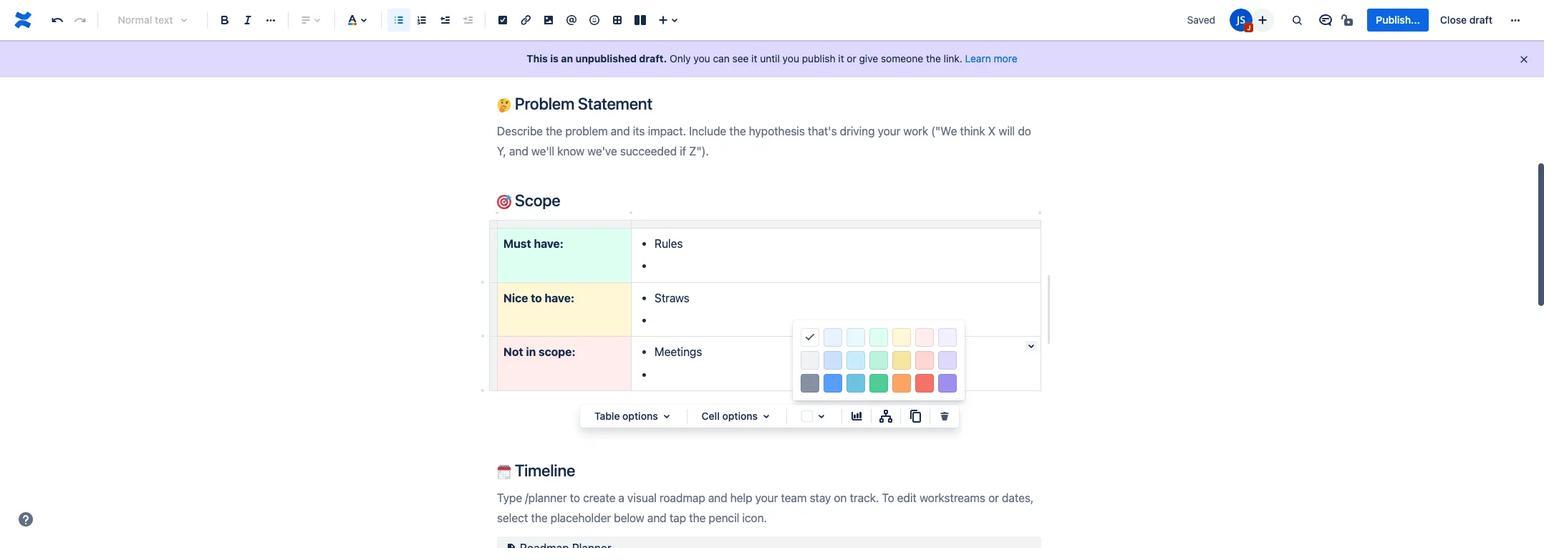 Task type: locate. For each thing, give the bounding box(es) containing it.
problem
[[515, 94, 575, 113]]

:thinking: image
[[497, 98, 511, 112]]

options inside popup button
[[722, 410, 758, 422]]

2 it from the left
[[838, 52, 844, 64]]

options inside dropdown button
[[623, 410, 658, 422]]

Subtle red radio
[[916, 328, 934, 347]]

draft.
[[639, 52, 667, 64]]

bullet list ⌘⇧8 image
[[390, 11, 408, 29]]

must have:
[[504, 237, 564, 250]]

find and replace image
[[1289, 11, 1306, 29]]

someone
[[881, 52, 924, 64]]

manage connected data image
[[878, 408, 895, 425]]

meetings
[[655, 346, 702, 359]]

Bold teal radio
[[847, 374, 865, 393]]

italic ⌘i image
[[239, 11, 256, 29]]

0 horizontal spatial options
[[623, 410, 658, 422]]

0 horizontal spatial it
[[752, 52, 758, 64]]

option group down subtle green option
[[793, 349, 965, 372]]

not
[[504, 346, 523, 359]]

Yellow radio
[[893, 351, 911, 370]]

Gray radio
[[801, 351, 820, 370]]

scope:
[[539, 346, 576, 359]]

table
[[595, 410, 620, 422]]

it left the or
[[838, 52, 844, 64]]

no restrictions image
[[1341, 11, 1358, 29]]

1 options from the left
[[623, 410, 658, 422]]

options right table
[[623, 410, 658, 422]]

more
[[994, 52, 1018, 64]]

see
[[733, 52, 749, 64]]

Bold gray radio
[[801, 374, 820, 393]]

publish...
[[1376, 14, 1420, 26]]

1 horizontal spatial options
[[722, 410, 758, 422]]

have: right must
[[534, 237, 564, 250]]

nice to have:
[[504, 291, 575, 304]]

the
[[926, 52, 941, 64]]

add image, video, or file image
[[540, 11, 557, 29]]

must
[[504, 237, 531, 250]]

Green radio
[[870, 351, 888, 370]]

cell
[[702, 410, 720, 422]]

options right cell on the bottom left
[[722, 410, 758, 422]]

expand dropdown menu image
[[758, 408, 775, 425]]

option group
[[793, 326, 965, 349], [793, 349, 965, 372], [793, 372, 965, 395]]

undo ⌘z image
[[49, 11, 66, 29]]

1 horizontal spatial you
[[783, 52, 799, 64]]

statement
[[578, 94, 653, 113]]

it right see
[[752, 52, 758, 64]]

Bold blue radio
[[824, 374, 842, 393]]

invite to edit image
[[1255, 11, 1272, 28]]

Bold red radio
[[916, 374, 934, 393]]

have: right to
[[545, 291, 575, 304]]

you left can
[[694, 52, 710, 64]]

unpublished
[[576, 52, 637, 64]]

action item image
[[494, 11, 511, 29]]

close draft
[[1441, 14, 1493, 26]]

cell background image
[[813, 408, 830, 425]]

remove image
[[936, 408, 953, 425]]

2 option group from the top
[[793, 349, 965, 372]]

option group down green option
[[793, 372, 965, 395]]

Bold yellow radio
[[893, 374, 911, 393]]

1 horizontal spatial it
[[838, 52, 844, 64]]

mention image
[[563, 11, 580, 29]]

outdent ⇧tab image
[[436, 11, 453, 29]]

you
[[694, 52, 710, 64], [783, 52, 799, 64]]

white image
[[802, 329, 819, 346]]

nice
[[504, 291, 528, 304]]

numbered list ⌘⇧7 image
[[413, 11, 431, 29]]

options
[[623, 410, 658, 422], [722, 410, 758, 422]]

have:
[[534, 237, 564, 250], [545, 291, 575, 304]]

1 vertical spatial have:
[[545, 291, 575, 304]]

rules
[[655, 237, 683, 250]]

:dart: image
[[497, 195, 511, 209], [497, 195, 511, 209]]

publish... button
[[1368, 9, 1429, 32]]

0 horizontal spatial you
[[694, 52, 710, 64]]

it
[[752, 52, 758, 64], [838, 52, 844, 64]]

3 option group from the top
[[793, 372, 965, 395]]

confluence image
[[11, 9, 34, 32], [11, 9, 34, 32]]

Bold purple radio
[[938, 374, 957, 393]]

:thinking: image
[[497, 98, 511, 112]]

can
[[713, 52, 730, 64]]

2 options from the left
[[722, 410, 758, 422]]

Subtle purple radio
[[938, 328, 957, 347]]

editable content region
[[474, 0, 1065, 548]]

an
[[561, 52, 573, 64]]

option group up green option
[[793, 326, 965, 349]]

jacob simon image
[[1230, 9, 1253, 32]]

options for cell options
[[722, 410, 758, 422]]

timeline
[[511, 461, 575, 480]]

redo ⌘⇧z image
[[72, 11, 89, 29]]

0 vertical spatial have:
[[534, 237, 564, 250]]

is
[[550, 52, 559, 64]]

bold ⌘b image
[[216, 11, 234, 29]]

only
[[670, 52, 691, 64]]

:calendar_spiral: image
[[497, 465, 511, 479], [497, 465, 511, 479]]

more image
[[1507, 11, 1524, 29]]

Subtle blue radio
[[824, 328, 842, 347]]

you right until at the top
[[783, 52, 799, 64]]

this
[[527, 52, 548, 64]]



Task type: vqa. For each thing, say whether or not it's contained in the screenshot.
"Saved"
yes



Task type: describe. For each thing, give the bounding box(es) containing it.
close
[[1441, 14, 1467, 26]]

give
[[859, 52, 878, 64]]

Blue radio
[[824, 351, 842, 370]]

1 you from the left
[[694, 52, 710, 64]]

layouts image
[[632, 11, 649, 29]]

expand dropdown menu image
[[658, 408, 675, 425]]

cell options
[[702, 410, 758, 422]]

1 it from the left
[[752, 52, 758, 64]]

draft
[[1470, 14, 1493, 26]]

table image
[[609, 11, 626, 29]]

chart image
[[848, 408, 865, 425]]

1 option group from the top
[[793, 326, 965, 349]]

roadmap planner image
[[503, 540, 520, 548]]

or
[[847, 52, 857, 64]]

dismiss image
[[1519, 54, 1530, 65]]

copy image
[[907, 408, 924, 425]]

Bold green radio
[[870, 374, 888, 393]]

to
[[531, 291, 542, 304]]

Subtle teal radio
[[847, 328, 865, 347]]

table options button
[[586, 408, 681, 425]]

in
[[526, 346, 536, 359]]

learn more link
[[965, 52, 1018, 64]]

link.
[[944, 52, 963, 64]]

cell options button
[[693, 408, 781, 425]]

this is an unpublished draft. only you can see it until you publish it or give someone the link. learn more
[[527, 52, 1018, 64]]

2 you from the left
[[783, 52, 799, 64]]

saved
[[1187, 14, 1216, 26]]

Subtle green radio
[[870, 328, 888, 347]]

learn
[[965, 52, 991, 64]]

publish
[[802, 52, 836, 64]]

table options
[[595, 410, 658, 422]]

problem statement
[[511, 94, 653, 113]]

emoji image
[[586, 11, 603, 29]]

Subtle yellow radio
[[893, 328, 911, 347]]

indent tab image
[[459, 11, 476, 29]]

options for table options
[[623, 410, 658, 422]]

close draft button
[[1432, 9, 1502, 32]]

scope
[[511, 191, 561, 210]]

White radio
[[801, 328, 820, 347]]

link image
[[517, 11, 534, 29]]

straws
[[655, 291, 690, 304]]

Red radio
[[916, 351, 934, 370]]

more formatting image
[[262, 11, 279, 29]]

help image
[[17, 511, 34, 528]]

until
[[760, 52, 780, 64]]

not in scope:
[[504, 346, 576, 359]]

Teal radio
[[847, 351, 865, 370]]

Purple radio
[[938, 351, 957, 370]]

comment icon image
[[1318, 11, 1335, 29]]



